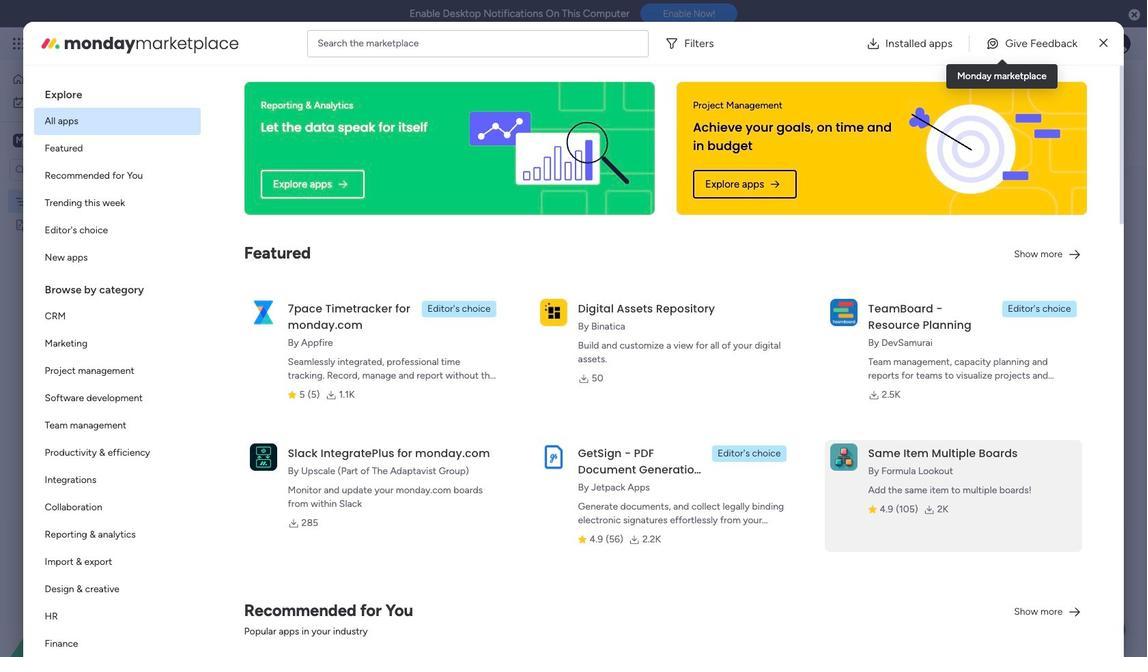 Task type: describe. For each thing, give the bounding box(es) containing it.
dapulse x slim image
[[1100, 35, 1108, 52]]

more dots image
[[632, 534, 642, 544]]

1 heading from the top
[[34, 76, 201, 108]]

2 heading from the top
[[34, 272, 201, 303]]

1 banner logo image from the left
[[461, 82, 639, 215]]

1 image
[[945, 28, 957, 43]]

search everything image
[[1029, 37, 1042, 51]]

update feed image
[[935, 37, 949, 51]]

workspace image
[[13, 133, 27, 148]]

arrow down image
[[551, 137, 567, 153]]

lottie animation element
[[0, 520, 174, 658]]

0 vertical spatial kendall parks image
[[1109, 33, 1131, 55]]

help image
[[1059, 37, 1072, 51]]

add view image
[[370, 106, 376, 116]]

v2 search image
[[381, 137, 391, 152]]



Task type: locate. For each thing, give the bounding box(es) containing it.
dapulse close image
[[1129, 8, 1141, 22]]

v2 plus image
[[995, 190, 1002, 200]]

0 vertical spatial heading
[[34, 76, 201, 108]]

more dots image
[[1021, 190, 1031, 200]]

1 vertical spatial heading
[[34, 272, 201, 303]]

notifications image
[[905, 37, 919, 51]]

Search field
[[391, 135, 432, 154]]

heading
[[34, 76, 201, 108], [34, 272, 201, 303]]

Search in workspace field
[[29, 162, 114, 178]]

main content
[[0, 167, 1147, 658]]

v2 minus image
[[973, 190, 980, 200]]

see plans image
[[227, 36, 239, 51]]

list box
[[34, 76, 201, 658], [0, 187, 174, 420]]

1 horizontal spatial kendall parks image
[[1109, 33, 1131, 55]]

kendall parks image right the dapulse x slim image
[[1109, 33, 1131, 55]]

angle down image
[[264, 140, 271, 150]]

kendall parks image down search everything image
[[1016, 74, 1034, 92]]

1 vertical spatial kendall parks image
[[1016, 74, 1034, 92]]

0 horizontal spatial kendall parks image
[[1016, 74, 1034, 92]]

banner logo image
[[461, 82, 639, 215], [894, 82, 1071, 215]]

tab
[[362, 100, 384, 122]]

tab list
[[207, 100, 1127, 122]]

private board image
[[14, 218, 27, 231]]

invite members image
[[965, 37, 979, 51]]

option
[[8, 68, 166, 90], [8, 92, 166, 113], [34, 108, 201, 135], [34, 135, 201, 163], [34, 163, 201, 190], [0, 189, 174, 192], [34, 190, 201, 217], [34, 217, 201, 244], [34, 244, 201, 272], [34, 303, 201, 331], [34, 331, 201, 358], [34, 358, 201, 385], [34, 385, 201, 413], [34, 413, 201, 440], [34, 440, 201, 467], [34, 467, 201, 494], [34, 494, 201, 522], [34, 522, 201, 549], [34, 549, 201, 576], [34, 576, 201, 604], [34, 604, 201, 631], [34, 631, 201, 658]]

collapse image
[[1113, 139, 1124, 150]]

select product image
[[12, 37, 26, 51]]

lottie animation image
[[0, 520, 174, 658]]

0 horizontal spatial banner logo image
[[461, 82, 639, 215]]

app logo image
[[250, 299, 277, 326], [540, 299, 567, 326], [830, 299, 858, 326], [250, 444, 277, 471], [540, 444, 567, 471], [830, 444, 858, 471]]

monday marketplace image
[[995, 37, 1009, 51]]

kendall parks image
[[1109, 33, 1131, 55], [1016, 74, 1034, 92]]

1 horizontal spatial banner logo image
[[894, 82, 1071, 215]]

monday marketplace image
[[39, 32, 61, 54]]

workspace selection element
[[13, 132, 114, 150]]

None field
[[223, 186, 387, 204]]

2 banner logo image from the left
[[894, 82, 1071, 215]]



Task type: vqa. For each thing, say whether or not it's contained in the screenshot.
Public Board icon
no



